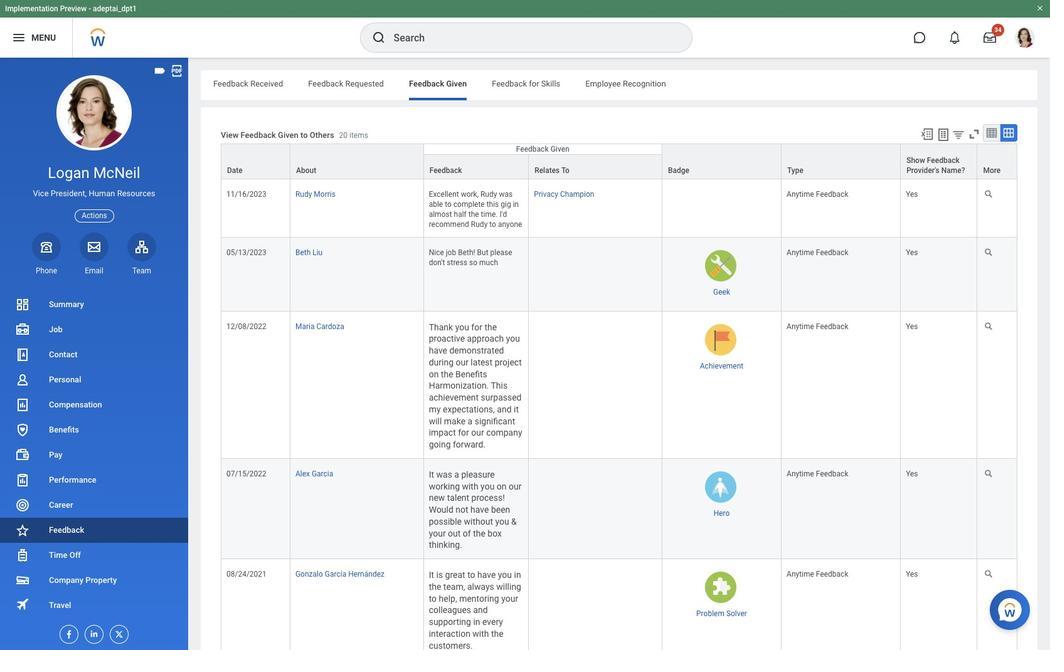 Task type: describe. For each thing, give the bounding box(es) containing it.
1 vertical spatial for
[[472, 322, 483, 332]]

navigation pane region
[[0, 58, 188, 651]]

date button
[[222, 144, 290, 179]]

hero
[[714, 510, 730, 518]]

going
[[429, 440, 451, 450]]

solver
[[727, 610, 747, 619]]

significant
[[475, 416, 515, 427]]

with inside it was a pleasure working with you on our new talent process! would not have been possible without you & your out of the box thinking.
[[462, 482, 479, 492]]

beth liu
[[296, 249, 323, 258]]

time off image
[[15, 549, 30, 564]]

thank
[[429, 322, 453, 332]]

beth!
[[458, 249, 476, 258]]

benefits inside thank you for the proactive approach you have demonstrated during our latest project on the benefits harmonization. this achievement surpassed my expectations, and it will make a significant impact for our company going forward.
[[456, 369, 488, 379]]

row containing 05/13/2023
[[221, 238, 1025, 312]]

the inside excellent work, rudy was able to complete this gig in almost half the time. i'd recommend rudy to anyone
[[469, 210, 479, 219]]

customers.
[[429, 641, 473, 651]]

type
[[788, 166, 804, 175]]

email logan mcneil element
[[80, 266, 109, 276]]

to left help,
[[429, 594, 437, 604]]

show
[[907, 156, 926, 165]]

pleasure
[[462, 470, 495, 480]]

facebook image
[[60, 626, 74, 640]]

justify image
[[11, 30, 26, 45]]

rudy up the this
[[481, 190, 497, 199]]

this
[[491, 381, 508, 391]]

menu button
[[0, 18, 72, 58]]

time off link
[[0, 544, 188, 569]]

and inside the it is great to have you in the team, always willing to help, mentoring your colleagues and supporting in every interaction with the customers.
[[474, 606, 488, 616]]

my
[[429, 405, 441, 415]]

the up approach
[[485, 322, 497, 332]]

expectations,
[[443, 405, 495, 415]]

gonzalo
[[296, 571, 323, 579]]

would
[[429, 505, 454, 515]]

was inside excellent work, rudy was able to complete this gig in almost half the time. i'd recommend rudy to anyone
[[499, 190, 513, 199]]

nice
[[429, 249, 444, 258]]

team
[[132, 267, 151, 275]]

job link
[[0, 318, 188, 343]]

performance link
[[0, 468, 188, 493]]

feedback given button
[[424, 144, 662, 154]]

skills
[[542, 79, 561, 88]]

new
[[429, 494, 445, 504]]

mentoring
[[460, 594, 499, 604]]

privacy
[[534, 190, 559, 199]]

inbox large image
[[984, 31, 997, 44]]

willing
[[497, 582, 522, 592]]

half
[[454, 210, 467, 219]]

feedback image
[[15, 523, 30, 539]]

it is great to have you in the team, always willing to help, mentoring your colleagues and supporting in every interaction with the customers. row
[[221, 560, 1025, 651]]

1 yes from the top
[[906, 190, 919, 199]]

thinking.
[[429, 541, 462, 551]]

badge image for nice job beth! but please don't stress so much
[[705, 251, 737, 282]]

human
[[89, 189, 115, 198]]

anytime for it is great to have you in the team, always willing to help, mentoring your colleagues and supporting in every interaction with the customers.
[[787, 571, 815, 579]]

1 vertical spatial our
[[472, 428, 484, 438]]

mcneil
[[93, 164, 140, 182]]

garcia
[[312, 470, 333, 479]]

travel
[[49, 601, 71, 611]]

the inside it was a pleasure working with you on our new talent process! would not have been possible without you & your out of the box thinking.
[[473, 529, 486, 539]]

don't
[[429, 259, 445, 268]]

is
[[437, 571, 443, 581]]

cardoza
[[317, 322, 344, 331]]

pay
[[49, 451, 62, 460]]

proactive
[[429, 334, 465, 344]]

team logan mcneil element
[[127, 266, 156, 276]]

box
[[488, 529, 502, 539]]

feedback inside it is great to have you in the team, always willing to help, mentoring your colleagues and supporting in every interaction with the customers. row
[[816, 571, 849, 579]]

job
[[446, 249, 456, 258]]

given inside 'popup button'
[[551, 145, 570, 154]]

hernández
[[348, 571, 385, 579]]

feedback inside feedback given 'popup button'
[[516, 145, 549, 154]]

2 horizontal spatial for
[[529, 79, 540, 88]]

email
[[85, 267, 103, 275]]

company property image
[[15, 574, 30, 589]]

was inside it was a pleasure working with you on our new talent process! would not have been possible without you & your out of the box thinking.
[[437, 470, 452, 480]]

personal
[[49, 375, 81, 385]]

row containing feedback given
[[221, 144, 1018, 180]]

compensation
[[49, 400, 102, 410]]

summary image
[[15, 297, 30, 313]]

have inside thank you for the proactive approach you have demonstrated during our latest project on the benefits harmonization. this achievement surpassed my expectations, and it will make a significant impact for our company going forward.
[[429, 346, 448, 356]]

your inside the it is great to have you in the team, always willing to help, mentoring your colleagues and supporting in every interaction with the customers.
[[502, 594, 519, 604]]

work,
[[461, 190, 479, 199]]

excellent work, rudy was able to complete this gig in almost half the time. i'd recommend rudy to anyone
[[429, 190, 522, 229]]

20
[[339, 131, 348, 140]]

menu
[[31, 32, 56, 42]]

cell for nice job beth! but please don't stress so much
[[529, 238, 663, 312]]

and inside thank you for the proactive approach you have demonstrated during our latest project on the benefits harmonization. this achievement surpassed my expectations, and it will make a significant impact for our company going forward.
[[497, 405, 512, 415]]

harmonization.
[[429, 381, 489, 391]]

summary
[[49, 300, 84, 309]]

garcía
[[325, 571, 347, 579]]

recognition
[[623, 79, 666, 88]]

about
[[296, 166, 316, 175]]

problem
[[697, 610, 725, 619]]

notifications large image
[[949, 31, 962, 44]]

career link
[[0, 493, 188, 518]]

relates to button
[[529, 155, 662, 179]]

anytime feedback for it is great to have you in the team, always willing to help, mentoring your colleagues and supporting in every interaction with the customers.
[[787, 571, 849, 579]]

feedback received
[[213, 79, 283, 88]]

badge
[[668, 166, 690, 175]]

05/13/2023
[[227, 249, 267, 258]]

travel link
[[0, 594, 188, 619]]

personal link
[[0, 368, 188, 393]]

tag image
[[153, 64, 167, 78]]

implementation
[[5, 4, 58, 13]]

morris
[[314, 190, 336, 199]]

anytime for it was a pleasure working with you on our new talent process! would not have been possible without you & your out of the box thinking.
[[787, 470, 815, 479]]

logan
[[48, 164, 90, 182]]

date
[[227, 166, 243, 175]]

project
[[495, 358, 522, 368]]

2 vertical spatial for
[[458, 428, 469, 438]]

alex garcia link
[[296, 467, 333, 479]]

fullscreen image
[[968, 127, 982, 141]]

cell for it was a pleasure working with you on our new talent process! would not have been possible without you & your out of the box thinking.
[[529, 459, 663, 560]]

badge button
[[663, 144, 781, 179]]

problem solver
[[697, 610, 747, 619]]

you down been at the left bottom of page
[[495, 517, 509, 527]]

row containing 11/16/2023
[[221, 180, 1025, 238]]

time.
[[481, 210, 498, 219]]

on inside thank you for the proactive approach you have demonstrated during our latest project on the benefits harmonization. this achievement surpassed my expectations, and it will make a significant impact for our company going forward.
[[429, 369, 439, 379]]

job
[[49, 325, 63, 335]]

pay image
[[15, 448, 30, 463]]

approach
[[467, 334, 504, 344]]

benefits link
[[0, 418, 188, 443]]

company property link
[[0, 569, 188, 594]]

without
[[464, 517, 493, 527]]

always
[[468, 582, 494, 592]]

job image
[[15, 323, 30, 338]]

table image
[[986, 127, 999, 139]]

feedback inside feedback popup button
[[430, 166, 462, 175]]

row containing feedback
[[221, 154, 1018, 180]]

it for it was a pleasure working with you on our new talent process! would not have been possible without you & your out of the box thinking.
[[429, 470, 434, 480]]

list containing summary
[[0, 292, 188, 619]]

contact image
[[15, 348, 30, 363]]

you up proactive
[[455, 322, 469, 332]]

feedback given inside 'popup button'
[[516, 145, 570, 154]]

interaction
[[429, 629, 471, 639]]

linkedin image
[[85, 626, 99, 640]]

x image
[[110, 626, 124, 640]]

view
[[221, 131, 239, 140]]

the down every at the bottom of the page
[[491, 629, 504, 639]]

0 horizontal spatial given
[[278, 131, 299, 140]]

cell for it is great to have you in the team, always willing to help, mentoring your colleagues and supporting in every interaction with the customers.
[[529, 560, 663, 651]]

company property
[[49, 576, 117, 586]]

export to excel image
[[921, 127, 935, 141]]

beth
[[296, 249, 311, 258]]

resources
[[117, 189, 155, 198]]

of
[[463, 529, 471, 539]]

you up process!
[[481, 482, 495, 492]]

tab list containing feedback received
[[201, 70, 1038, 100]]

feedback inside it was a pleasure working with you on our new talent process! would not have been possible without you & your out of the box thinking. row
[[816, 470, 849, 479]]

on inside it was a pleasure working with you on our new talent process! would not have been possible without you & your out of the box thinking.
[[497, 482, 507, 492]]



Task type: locate. For each thing, give the bounding box(es) containing it.
actions
[[82, 211, 107, 220]]

2 vertical spatial have
[[478, 571, 496, 581]]

to left others
[[301, 131, 308, 140]]

items
[[350, 131, 368, 140]]

and
[[497, 405, 512, 415], [474, 606, 488, 616]]

team,
[[444, 582, 465, 592]]

travel image
[[15, 598, 30, 613]]

1 vertical spatial in
[[514, 571, 521, 581]]

it is great to have you in the team, always willing to help, mentoring your colleagues and supporting in every interaction with the customers.
[[429, 571, 524, 651]]

impact
[[429, 428, 456, 438]]

0 horizontal spatial your
[[429, 529, 446, 539]]

1 horizontal spatial feedback given
[[516, 145, 570, 154]]

feedback inside feedback link
[[49, 526, 84, 535]]

0 horizontal spatial and
[[474, 606, 488, 616]]

feedback inside show feedback provider's name?
[[928, 156, 960, 165]]

to down time.
[[490, 221, 496, 229]]

yes inside thank you for the proactive approach you have demonstrated during our latest project on the benefits harmonization. this achievement surpassed my expectations, and it will make a significant impact for our company going forward. "row"
[[906, 322, 919, 331]]

1 horizontal spatial given
[[447, 79, 467, 88]]

anytime for thank you for the proactive approach you have demonstrated during our latest project on the benefits harmonization. this achievement surpassed my expectations, and it will make a significant impact for our company going forward.
[[787, 322, 815, 331]]

stress
[[447, 259, 468, 268]]

1 it from the top
[[429, 470, 434, 480]]

rudy morris link
[[296, 188, 336, 199]]

career
[[49, 501, 73, 510]]

geek link
[[714, 286, 731, 297]]

5 anytime feedback from the top
[[787, 571, 849, 579]]

team link
[[127, 233, 156, 276]]

great
[[445, 571, 466, 581]]

our inside it was a pleasure working with you on our new talent process! would not have been possible without you & your out of the box thinking.
[[509, 482, 522, 492]]

a inside it was a pleasure working with you on our new talent process! would not have been possible without you & your out of the box thinking.
[[455, 470, 459, 480]]

badge image up hero link
[[705, 472, 737, 503]]

3 row from the top
[[221, 180, 1025, 238]]

select to filter grid data image
[[952, 128, 966, 141]]

for up approach
[[472, 322, 483, 332]]

your down possible
[[429, 529, 446, 539]]

benefits inside 'list'
[[49, 426, 79, 435]]

given inside tab list
[[447, 79, 467, 88]]

3 anytime from the top
[[787, 322, 815, 331]]

it was a pleasure working with you on our new talent process! would not have been possible without you & your out of the box thinking.
[[429, 470, 524, 551]]

thank you for the proactive approach you have demonstrated during our latest project on the benefits harmonization. this achievement surpassed my expectations, and it will make a significant impact for our company going forward. row
[[221, 312, 1025, 459]]

vice president, human resources
[[33, 189, 155, 198]]

phone image
[[38, 240, 55, 255]]

feedback for skills
[[492, 79, 561, 88]]

it for it is great to have you in the team, always willing to help, mentoring your colleagues and supporting in every interaction with the customers.
[[429, 571, 434, 581]]

view team image
[[134, 240, 149, 255]]

cell for thank you for the proactive approach you have demonstrated during our latest project on the benefits harmonization. this achievement surpassed my expectations, and it will make a significant impact for our company going forward.
[[529, 312, 663, 459]]

row
[[221, 144, 1018, 180], [221, 154, 1018, 180], [221, 180, 1025, 238], [221, 238, 1025, 312]]

0 vertical spatial feedback given
[[409, 79, 467, 88]]

career image
[[15, 498, 30, 513]]

0 horizontal spatial was
[[437, 470, 452, 480]]

1 horizontal spatial and
[[497, 405, 512, 415]]

have up during on the bottom
[[429, 346, 448, 356]]

a down the expectations,
[[468, 416, 473, 427]]

2 vertical spatial given
[[551, 145, 570, 154]]

badge image inside thank you for the proactive approach you have demonstrated during our latest project on the benefits harmonization. this achievement surpassed my expectations, and it will make a significant impact for our company going forward. "row"
[[705, 324, 737, 356]]

0 vertical spatial with
[[462, 482, 479, 492]]

1 vertical spatial have
[[471, 505, 489, 515]]

4 badge image from the top
[[705, 572, 737, 604]]

menu banner
[[0, 0, 1051, 58]]

with down every at the bottom of the page
[[473, 629, 489, 639]]

a inside thank you for the proactive approach you have demonstrated during our latest project on the benefits harmonization. this achievement surpassed my expectations, and it will make a significant impact for our company going forward.
[[468, 416, 473, 427]]

feedback inside thank you for the proactive approach you have demonstrated during our latest project on the benefits harmonization. this achievement surpassed my expectations, and it will make a significant impact for our company going forward. "row"
[[816, 322, 849, 331]]

feedback link
[[0, 518, 188, 544]]

and left it
[[497, 405, 512, 415]]

for up forward.
[[458, 428, 469, 438]]

1 horizontal spatial our
[[472, 428, 484, 438]]

0 vertical spatial have
[[429, 346, 448, 356]]

you
[[455, 322, 469, 332], [506, 334, 520, 344], [481, 482, 495, 492], [495, 517, 509, 527], [498, 571, 512, 581]]

achievement
[[429, 393, 479, 403]]

2 row from the top
[[221, 154, 1018, 180]]

in right gig at the top
[[513, 200, 519, 209]]

badge image up achievement "link"
[[705, 324, 737, 356]]

geek
[[714, 288, 731, 297]]

0 vertical spatial was
[[499, 190, 513, 199]]

benefits
[[456, 369, 488, 379], [49, 426, 79, 435]]

property
[[86, 576, 117, 586]]

07/15/2022
[[227, 470, 267, 479]]

badge image up problem solver link
[[705, 572, 737, 604]]

you up project
[[506, 334, 520, 344]]

anytime inside it is great to have you in the team, always willing to help, mentoring your colleagues and supporting in every interaction with the customers. row
[[787, 571, 815, 579]]

badge image for thank you for the proactive approach you have demonstrated during our latest project on the benefits harmonization. this achievement surpassed my expectations, and it will make a significant impact for our company going forward.
[[705, 324, 737, 356]]

1 horizontal spatial was
[[499, 190, 513, 199]]

2 vertical spatial our
[[509, 482, 522, 492]]

latest
[[471, 358, 493, 368]]

the down during on the bottom
[[441, 369, 454, 379]]

1 horizontal spatial a
[[468, 416, 473, 427]]

talent
[[447, 494, 470, 504]]

feedback requested
[[308, 79, 384, 88]]

help,
[[439, 594, 457, 604]]

1 horizontal spatial on
[[497, 482, 507, 492]]

4 anytime feedback from the top
[[787, 470, 849, 479]]

1 vertical spatial and
[[474, 606, 488, 616]]

1 anytime feedback from the top
[[787, 190, 849, 199]]

phone
[[36, 267, 57, 275]]

problem solver link
[[697, 608, 747, 619]]

the down without on the bottom left of page
[[473, 529, 486, 539]]

0 vertical spatial your
[[429, 529, 446, 539]]

profile logan mcneil image
[[1016, 28, 1036, 50]]

anytime feedback for excellent work, rudy was able to complete this gig in almost half the time. i'd recommend rudy to anyone
[[787, 190, 849, 199]]

maria
[[296, 322, 315, 331]]

0 vertical spatial in
[[513, 200, 519, 209]]

list
[[0, 292, 188, 619]]

badge image for it is great to have you in the team, always willing to help, mentoring your colleagues and supporting in every interaction with the customers.
[[705, 572, 737, 604]]

1 vertical spatial a
[[455, 470, 459, 480]]

yes for &
[[906, 470, 919, 479]]

3 anytime feedback from the top
[[787, 322, 849, 331]]

so
[[470, 259, 478, 268]]

a
[[468, 416, 473, 427], [455, 470, 459, 480]]

rudy left morris in the top of the page
[[296, 190, 312, 199]]

1 horizontal spatial for
[[472, 322, 483, 332]]

2 anytime from the top
[[787, 249, 815, 258]]

a up working
[[455, 470, 459, 480]]

i'd
[[500, 210, 507, 219]]

anytime feedback inside it was a pleasure working with you on our new talent process! would not have been possible without you & your out of the box thinking. row
[[787, 470, 849, 479]]

show feedback provider's name?
[[907, 156, 966, 175]]

it left is
[[429, 571, 434, 581]]

Search Workday  search field
[[394, 24, 666, 51]]

have
[[429, 346, 448, 356], [471, 505, 489, 515], [478, 571, 496, 581]]

anytime feedback inside thank you for the proactive approach you have demonstrated during our latest project on the benefits harmonization. this achievement surpassed my expectations, and it will make a significant impact for our company going forward. "row"
[[787, 322, 849, 331]]

toolbar
[[915, 124, 1018, 144]]

thank you for the proactive approach you have demonstrated during our latest project on the benefits harmonization. this achievement surpassed my expectations, and it will make a significant impact for our company going forward.
[[429, 322, 525, 450]]

pay link
[[0, 443, 188, 468]]

0 vertical spatial on
[[429, 369, 439, 379]]

your down willing
[[502, 594, 519, 604]]

view feedback given to others 20 items
[[221, 131, 368, 140]]

badge image up the geek link
[[705, 251, 737, 282]]

others
[[310, 131, 334, 140]]

anytime feedback for nice job beth! but please don't stress so much
[[787, 249, 849, 258]]

0 vertical spatial benefits
[[456, 369, 488, 379]]

it
[[429, 470, 434, 480], [429, 571, 434, 581]]

0 vertical spatial it
[[429, 470, 434, 480]]

benefits image
[[15, 423, 30, 438]]

yes inside it is great to have you in the team, always willing to help, mentoring your colleagues and supporting in every interaction with the customers. row
[[906, 571, 919, 579]]

it was a pleasure working with you on our new talent process! would not have been possible without you & your out of the box thinking. row
[[221, 459, 1025, 560]]

benefits down latest
[[456, 369, 488, 379]]

0 vertical spatial and
[[497, 405, 512, 415]]

out
[[448, 529, 461, 539]]

and down mentoring
[[474, 606, 488, 616]]

0 horizontal spatial on
[[429, 369, 439, 379]]

export to worksheets image
[[936, 127, 952, 142]]

2 it from the top
[[429, 571, 434, 581]]

2 yes from the top
[[906, 249, 919, 258]]

anytime feedback inside it is great to have you in the team, always willing to help, mentoring your colleagues and supporting in every interaction with the customers. row
[[787, 571, 849, 579]]

phone button
[[32, 233, 61, 276]]

achievement
[[700, 362, 744, 371]]

the down is
[[429, 582, 441, 592]]

will
[[429, 416, 442, 427]]

0 horizontal spatial for
[[458, 428, 469, 438]]

view printable version (pdf) image
[[170, 64, 184, 78]]

0 horizontal spatial our
[[456, 358, 469, 368]]

to
[[562, 166, 570, 175]]

1 vertical spatial your
[[502, 594, 519, 604]]

have up without on the bottom left of page
[[471, 505, 489, 515]]

1 vertical spatial was
[[437, 470, 452, 480]]

to down the excellent
[[445, 200, 452, 209]]

in left every at the bottom of the page
[[473, 618, 480, 628]]

it up working
[[429, 470, 434, 480]]

you inside the it is great to have you in the team, always willing to help, mentoring your colleagues and supporting in every interaction with the customers.
[[498, 571, 512, 581]]

cell
[[663, 180, 782, 238], [529, 238, 663, 312], [529, 312, 663, 459], [529, 459, 663, 560], [529, 560, 663, 651]]

badge image inside it was a pleasure working with you on our new talent process! would not have been possible without you & your out of the box thinking. row
[[705, 472, 737, 503]]

0 horizontal spatial feedback given
[[409, 79, 467, 88]]

1 vertical spatial feedback given
[[516, 145, 570, 154]]

yes for surpassed
[[906, 322, 919, 331]]

anytime for excellent work, rudy was able to complete this gig in almost half the time. i'd recommend rudy to anyone
[[787, 190, 815, 199]]

2 badge image from the top
[[705, 324, 737, 356]]

2 anytime feedback from the top
[[787, 249, 849, 258]]

in inside excellent work, rudy was able to complete this gig in almost half the time. i'd recommend rudy to anyone
[[513, 200, 519, 209]]

2 vertical spatial in
[[473, 618, 480, 628]]

our up forward.
[[472, 428, 484, 438]]

1 horizontal spatial benefits
[[456, 369, 488, 379]]

off
[[70, 551, 81, 560]]

actions button
[[75, 209, 114, 223]]

0 horizontal spatial a
[[455, 470, 459, 480]]

search image
[[371, 30, 386, 45]]

personal image
[[15, 373, 30, 388]]

0 horizontal spatial benefits
[[49, 426, 79, 435]]

hero link
[[714, 507, 730, 518]]

gig
[[501, 200, 511, 209]]

0 vertical spatial our
[[456, 358, 469, 368]]

the down complete
[[469, 210, 479, 219]]

during
[[429, 358, 454, 368]]

mail image
[[87, 240, 102, 255]]

-
[[89, 4, 91, 13]]

alex garcia
[[296, 470, 333, 479]]

you up willing
[[498, 571, 512, 581]]

&
[[512, 517, 517, 527]]

for
[[529, 79, 540, 88], [472, 322, 483, 332], [458, 428, 469, 438]]

process!
[[472, 494, 505, 504]]

been
[[491, 505, 510, 515]]

anytime inside thank you for the proactive approach you have demonstrated during our latest project on the benefits harmonization. this achievement surpassed my expectations, and it will make a significant impact for our company going forward. "row"
[[787, 322, 815, 331]]

almost
[[429, 210, 452, 219]]

was up gig at the top
[[499, 190, 513, 199]]

5 anytime from the top
[[787, 571, 815, 579]]

1 vertical spatial on
[[497, 482, 507, 492]]

2 horizontal spatial given
[[551, 145, 570, 154]]

badge image inside it is great to have you in the team, always willing to help, mentoring your colleagues and supporting in every interaction with the customers. row
[[705, 572, 737, 604]]

anytime for nice job beth! but please don't stress so much
[[787, 249, 815, 258]]

on down during on the bottom
[[429, 369, 439, 379]]

badge image for it was a pleasure working with you on our new talent process! would not have been possible without you & your out of the box thinking.
[[705, 472, 737, 503]]

1 vertical spatial given
[[278, 131, 299, 140]]

our up been at the left bottom of page
[[509, 482, 522, 492]]

1 horizontal spatial your
[[502, 594, 519, 604]]

1 anytime from the top
[[787, 190, 815, 199]]

1 vertical spatial with
[[473, 629, 489, 639]]

yes for every
[[906, 571, 919, 579]]

phone logan mcneil element
[[32, 266, 61, 276]]

performance image
[[15, 473, 30, 488]]

expand table image
[[1003, 127, 1016, 139]]

4 anytime from the top
[[787, 470, 815, 479]]

was
[[499, 190, 513, 199], [437, 470, 452, 480]]

compensation image
[[15, 398, 30, 413]]

have inside the it is great to have you in the team, always willing to help, mentoring your colleagues and supporting in every interaction with the customers.
[[478, 571, 496, 581]]

liu
[[313, 249, 323, 258]]

our down 'demonstrated'
[[456, 358, 469, 368]]

benefits up pay
[[49, 426, 79, 435]]

possible
[[429, 517, 462, 527]]

it inside the it is great to have you in the team, always willing to help, mentoring your colleagues and supporting in every interaction with the customers.
[[429, 571, 434, 581]]

on up process!
[[497, 482, 507, 492]]

with down "pleasure"
[[462, 482, 479, 492]]

anytime feedback for it was a pleasure working with you on our new talent process! would not have been possible without you & your out of the box thinking.
[[787, 470, 849, 479]]

1 row from the top
[[221, 144, 1018, 180]]

1 vertical spatial it
[[429, 571, 434, 581]]

1 vertical spatial benefits
[[49, 426, 79, 435]]

3 badge image from the top
[[705, 472, 737, 503]]

34 button
[[977, 24, 1005, 51]]

badge image
[[705, 251, 737, 282], [705, 324, 737, 356], [705, 472, 737, 503], [705, 572, 737, 604]]

name?
[[942, 166, 966, 175]]

5 yes from the top
[[906, 571, 919, 579]]

contact link
[[0, 343, 188, 368]]

4 yes from the top
[[906, 470, 919, 479]]

was up working
[[437, 470, 452, 480]]

0 vertical spatial a
[[468, 416, 473, 427]]

it inside it was a pleasure working with you on our new talent process! would not have been possible without you & your out of the box thinking.
[[429, 470, 434, 480]]

with inside the it is great to have you in the team, always willing to help, mentoring your colleagues and supporting in every interaction with the customers.
[[473, 629, 489, 639]]

forward.
[[453, 440, 486, 450]]

excellent
[[429, 190, 459, 199]]

have up always
[[478, 571, 496, 581]]

rudy down time.
[[471, 221, 488, 229]]

to up always
[[468, 571, 475, 581]]

0 vertical spatial for
[[529, 79, 540, 88]]

yes inside it was a pleasure working with you on our new talent process! would not have been possible without you & your out of the box thinking. row
[[906, 470, 919, 479]]

anytime inside it was a pleasure working with you on our new talent process! would not have been possible without you & your out of the box thinking. row
[[787, 470, 815, 479]]

beth liu link
[[296, 246, 323, 258]]

4 row from the top
[[221, 238, 1025, 312]]

maria cardoza
[[296, 322, 344, 331]]

recommend
[[429, 221, 469, 229]]

anyone
[[498, 221, 522, 229]]

your inside it was a pleasure working with you on our new talent process! would not have been possible without you & your out of the box thinking.
[[429, 529, 446, 539]]

in up willing
[[514, 571, 521, 581]]

3 yes from the top
[[906, 322, 919, 331]]

0 vertical spatial given
[[447, 79, 467, 88]]

2 horizontal spatial our
[[509, 482, 522, 492]]

11/16/2023
[[227, 190, 267, 199]]

it
[[514, 405, 519, 415]]

have inside it was a pleasure working with you on our new talent process! would not have been possible without you & your out of the box thinking.
[[471, 505, 489, 515]]

president,
[[51, 189, 87, 198]]

rudy morris
[[296, 190, 336, 199]]

tab list
[[201, 70, 1038, 100]]

close environment banner image
[[1037, 4, 1044, 12]]

1 badge image from the top
[[705, 251, 737, 282]]

anytime feedback for thank you for the proactive approach you have demonstrated during our latest project on the benefits harmonization. this achievement surpassed my expectations, and it will make a significant impact for our company going forward.
[[787, 322, 849, 331]]

for left skills
[[529, 79, 540, 88]]



Task type: vqa. For each thing, say whether or not it's contained in the screenshot.
Mcneil
yes



